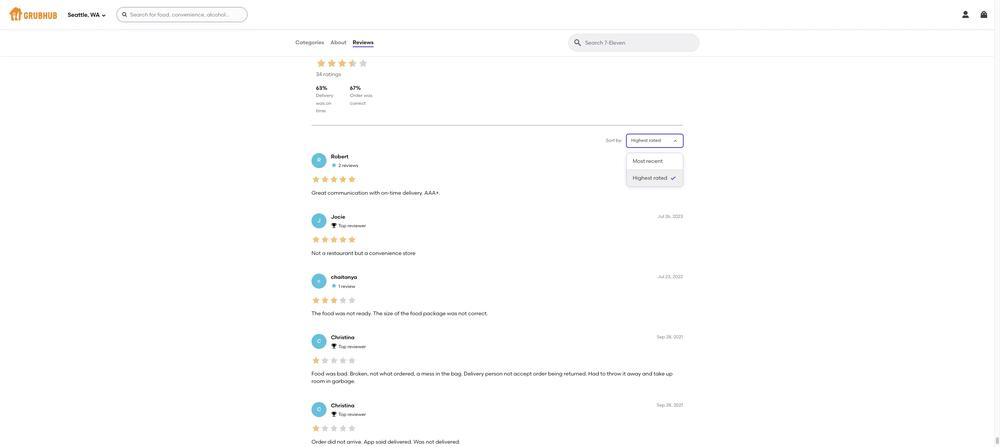 Task type: vqa. For each thing, say whether or not it's contained in the screenshot.
the leftmost "Delivery"
yes



Task type: locate. For each thing, give the bounding box(es) containing it.
0 horizontal spatial the
[[312, 311, 321, 317]]

sort
[[606, 138, 615, 143]]

time down on
[[316, 108, 326, 113]]

1 vertical spatial c
[[317, 406, 321, 413]]

top reviewer down jocie
[[339, 223, 366, 229]]

a inside food was bad. broken, not what  ordered, a mess in the bag. delivery person not accept order being returned. had to throw it away and take up room in garbage.
[[417, 371, 420, 377]]

28, for food was bad. broken, not what  ordered, a mess in the bag. delivery person not accept order being returned. had to throw it away and take up room in garbage.
[[667, 335, 673, 340]]

3 reviewer from the top
[[348, 412, 366, 417]]

in right mess
[[436, 371, 440, 377]]

1 reviewer from the top
[[348, 223, 366, 229]]

0 vertical spatial sep 28, 2021
[[657, 335, 683, 340]]

1 vertical spatial rated
[[654, 175, 668, 181]]

67
[[350, 85, 356, 91]]

1 horizontal spatial svg image
[[962, 10, 971, 19]]

1 vertical spatial reviewer
[[348, 344, 366, 349]]

0 vertical spatial c
[[317, 338, 321, 345]]

the
[[312, 311, 321, 317], [373, 311, 383, 317]]

1 top from the top
[[339, 223, 347, 229]]

highest right by:
[[632, 138, 648, 143]]

order up correct
[[350, 93, 363, 98]]

the inside food was bad. broken, not what  ordered, a mess in the bag. delivery person not accept order being returned. had to throw it away and take up room in garbage.
[[442, 371, 450, 377]]

but
[[355, 250, 363, 257]]

1 jul from the top
[[658, 214, 665, 219]]

3 top reviewer from the top
[[339, 412, 366, 417]]

0 vertical spatial 28,
[[667, 335, 673, 340]]

trophy icon image
[[331, 223, 337, 229], [331, 343, 337, 349], [331, 411, 337, 417]]

food left ready.
[[323, 311, 334, 317]]

chaitanya
[[331, 274, 357, 281]]

1 vertical spatial time
[[390, 190, 402, 196]]

svg image
[[980, 10, 989, 19], [122, 12, 128, 18]]

a
[[322, 250, 326, 257], [365, 250, 368, 257], [417, 371, 420, 377]]

top for restaurant
[[339, 223, 347, 229]]

2 2021 from the top
[[674, 403, 683, 408]]

rated up the aug
[[649, 138, 661, 143]]

sep
[[657, 335, 666, 340], [657, 403, 666, 408]]

trophy icon image for restaurant
[[331, 223, 337, 229]]

Sort by: field
[[632, 138, 661, 144]]

top for bad.
[[339, 344, 347, 349]]

christina down garbage. in the left bottom of the page
[[331, 403, 355, 409]]

2 trophy icon image from the top
[[331, 343, 337, 349]]

reviews up reviews for 7-eleven
[[353, 39, 374, 46]]

away
[[628, 371, 641, 377]]

mess
[[422, 371, 435, 377]]

the
[[401, 311, 409, 317], [442, 371, 450, 377]]

top reviewer for broken,
[[339, 344, 366, 349]]

it
[[623, 371, 626, 377]]

delivered. right the said
[[388, 439, 413, 445]]

app
[[364, 439, 375, 445]]

was for correct
[[364, 93, 373, 98]]

1 vertical spatial top reviewer
[[339, 344, 366, 349]]

was up correct
[[364, 93, 373, 98]]

jocie
[[331, 214, 346, 220]]

eleven
[[379, 46, 408, 57]]

reviews for 7-eleven
[[316, 46, 408, 57]]

0 vertical spatial time
[[316, 108, 326, 113]]

1 vertical spatial christina
[[331, 403, 355, 409]]

robert
[[331, 153, 349, 160]]

1 vertical spatial in
[[326, 379, 331, 385]]

trophy icon image up did
[[331, 411, 337, 417]]

highest down most
[[633, 175, 653, 181]]

0 vertical spatial top
[[339, 223, 347, 229]]

of
[[395, 311, 400, 317]]

c down room
[[317, 406, 321, 413]]

christina for bad.
[[331, 335, 355, 341]]

2 reviewer from the top
[[348, 344, 366, 349]]

a right not
[[322, 250, 326, 257]]

a right but
[[365, 250, 368, 257]]

reviewer up "arrive."
[[348, 412, 366, 417]]

1 vertical spatial highest
[[633, 175, 653, 181]]

1 vertical spatial reviews
[[316, 46, 353, 57]]

did
[[328, 439, 336, 445]]

28, down up
[[667, 403, 673, 408]]

jul
[[658, 214, 665, 219], [658, 274, 665, 280]]

1 christina from the top
[[331, 335, 355, 341]]

in
[[436, 371, 440, 377], [326, 379, 331, 385]]

top reviewer up "arrive."
[[339, 412, 366, 417]]

order left did
[[312, 439, 327, 445]]

food left package
[[411, 311, 422, 317]]

1 vertical spatial delivery
[[464, 371, 484, 377]]

reviewer for arrive.
[[348, 412, 366, 417]]

top
[[339, 223, 347, 229], [339, 344, 347, 349], [339, 412, 347, 417]]

c up food
[[317, 338, 321, 345]]

1 2021 from the top
[[674, 335, 683, 340]]

time
[[316, 108, 326, 113], [390, 190, 402, 196]]

reviews
[[353, 39, 374, 46], [316, 46, 353, 57]]

highest rated
[[632, 138, 661, 143], [633, 175, 668, 181]]

jul left 26,
[[658, 214, 665, 219]]

26,
[[666, 214, 672, 219]]

0 vertical spatial 2021
[[674, 335, 683, 340]]

1 28, from the top
[[667, 335, 673, 340]]

was inside 67 order was correct
[[364, 93, 373, 98]]

2 vertical spatial trophy icon image
[[331, 411, 337, 417]]

was left on
[[316, 101, 325, 106]]

aaa+.
[[425, 190, 441, 196]]

Search for food, convenience, alcohol... search field
[[116, 7, 247, 22]]

the left size
[[373, 311, 383, 317]]

top for not
[[339, 412, 347, 417]]

1 the from the left
[[312, 311, 321, 317]]

1 horizontal spatial delivered.
[[436, 439, 461, 445]]

2 top reviewer from the top
[[339, 344, 366, 349]]

2023 for aaa+.
[[673, 153, 683, 159]]

accept
[[514, 371, 532, 377]]

2 28, from the top
[[667, 403, 673, 408]]

0 vertical spatial highest rated
[[632, 138, 661, 143]]

reviews down the about
[[316, 46, 353, 57]]

star icon image
[[316, 58, 327, 69], [327, 58, 337, 69], [337, 58, 348, 69], [348, 58, 358, 69], [348, 58, 358, 69], [358, 58, 369, 69], [331, 162, 337, 168], [312, 175, 321, 184], [321, 175, 330, 184], [330, 175, 339, 184], [339, 175, 348, 184], [348, 175, 357, 184], [312, 235, 321, 244], [321, 235, 330, 244], [330, 235, 339, 244], [339, 235, 348, 244], [348, 235, 357, 244], [331, 283, 337, 289], [312, 296, 321, 305], [321, 296, 330, 305], [330, 296, 339, 305], [339, 296, 348, 305], [348, 296, 357, 305], [312, 356, 321, 365], [321, 356, 330, 365], [330, 356, 339, 365], [339, 356, 348, 365], [348, 356, 357, 365], [312, 424, 321, 433], [321, 424, 330, 433], [330, 424, 339, 433], [339, 424, 348, 433], [348, 424, 357, 433]]

check icon image
[[670, 175, 677, 182]]

1 sep 28, 2021 from the top
[[657, 335, 683, 340]]

1 vertical spatial the
[[442, 371, 450, 377]]

0 vertical spatial 2023
[[673, 153, 683, 159]]

trophy icon image down jocie
[[331, 223, 337, 229]]

delivered.
[[388, 439, 413, 445], [436, 439, 461, 445]]

0 horizontal spatial order
[[312, 439, 327, 445]]

16,
[[667, 153, 672, 159]]

1 vertical spatial sep 28, 2021
[[657, 403, 683, 408]]

the left bag.
[[442, 371, 450, 377]]

jul left the 23,
[[658, 274, 665, 280]]

1 vertical spatial highest rated
[[633, 175, 668, 181]]

reviews button
[[353, 29, 374, 56]]

highest
[[632, 138, 648, 143], [633, 175, 653, 181]]

sep up 'take'
[[657, 335, 666, 340]]

top up the bad.
[[339, 344, 347, 349]]

sep down 'take'
[[657, 403, 666, 408]]

sep 28, 2021 down up
[[657, 403, 683, 408]]

0 vertical spatial trophy icon image
[[331, 223, 337, 229]]

3 trophy icon image from the top
[[331, 411, 337, 417]]

1 vertical spatial 2021
[[674, 403, 683, 408]]

jul 26, 2023
[[658, 214, 683, 219]]

0 vertical spatial top reviewer
[[339, 223, 366, 229]]

not left ready.
[[347, 311, 355, 317]]

delivery right bag.
[[464, 371, 484, 377]]

the down 'c'
[[312, 311, 321, 317]]

Search 7-Eleven search field
[[585, 39, 697, 46]]

rated left check icon
[[654, 175, 668, 181]]

was left the bad.
[[326, 371, 336, 377]]

2 2023 from the top
[[673, 214, 683, 219]]

2 sep from the top
[[657, 403, 666, 408]]

1 horizontal spatial the
[[442, 371, 450, 377]]

2021 for food was bad. broken, not what  ordered, a mess in the bag. delivery person not accept order being returned. had to throw it away and take up room in garbage.
[[674, 335, 683, 340]]

2 vertical spatial reviewer
[[348, 412, 366, 417]]

1 food from the left
[[323, 311, 334, 317]]

highest inside highest rated "field"
[[632, 138, 648, 143]]

1 horizontal spatial in
[[436, 371, 440, 377]]

room
[[312, 379, 325, 385]]

sep for food was bad. broken, not what  ordered, a mess in the bag. delivery person not accept order being returned. had to throw it away and take up room in garbage.
[[657, 335, 666, 340]]

top reviewer
[[339, 223, 366, 229], [339, 344, 366, 349], [339, 412, 366, 417]]

reviews inside button
[[353, 39, 374, 46]]

2023 right 16,
[[673, 153, 683, 159]]

time inside 63 delivery was on time
[[316, 108, 326, 113]]

2 vertical spatial top
[[339, 412, 347, 417]]

2 jul from the top
[[658, 274, 665, 280]]

0 vertical spatial christina
[[331, 335, 355, 341]]

food
[[323, 311, 334, 317], [411, 311, 422, 317]]

1 horizontal spatial the
[[373, 311, 383, 317]]

highest rated down most recent
[[633, 175, 668, 181]]

highest rated inside option
[[633, 175, 668, 181]]

review
[[341, 284, 355, 289]]

was inside 63 delivery was on time
[[316, 101, 325, 106]]

delivery
[[316, 93, 333, 98], [464, 371, 484, 377]]

2 horizontal spatial a
[[417, 371, 420, 377]]

1 horizontal spatial order
[[350, 93, 363, 98]]

1 top reviewer from the top
[[339, 223, 366, 229]]

0 vertical spatial the
[[401, 311, 409, 317]]

0 vertical spatial in
[[436, 371, 440, 377]]

0 vertical spatial reviewer
[[348, 223, 366, 229]]

3 top from the top
[[339, 412, 347, 417]]

2 sep 28, 2021 from the top
[[657, 403, 683, 408]]

reviewer for broken,
[[348, 344, 366, 349]]

on
[[326, 101, 331, 106]]

correct.
[[468, 311, 488, 317]]

0 horizontal spatial delivered.
[[388, 439, 413, 445]]

broken,
[[350, 371, 369, 377]]

trophy icon image up the bad.
[[331, 343, 337, 349]]

1 vertical spatial sep
[[657, 403, 666, 408]]

the right of on the bottom
[[401, 311, 409, 317]]

c
[[317, 338, 321, 345], [317, 406, 321, 413]]

0 vertical spatial sep
[[657, 335, 666, 340]]

being
[[548, 371, 563, 377]]

top reviewer up broken,
[[339, 344, 366, 349]]

c
[[318, 278, 321, 284]]

sep 28, 2021 for food was bad. broken, not what  ordered, a mess in the bag. delivery person not accept order being returned. had to throw it away and take up room in garbage.
[[657, 335, 683, 340]]

0 horizontal spatial time
[[316, 108, 326, 113]]

1 horizontal spatial delivery
[[464, 371, 484, 377]]

28, up up
[[667, 335, 673, 340]]

reviewer for but
[[348, 223, 366, 229]]

1 vertical spatial jul
[[658, 274, 665, 280]]

1 horizontal spatial food
[[411, 311, 422, 317]]

highest inside highest rated option
[[633, 175, 653, 181]]

0 vertical spatial highest
[[632, 138, 648, 143]]

delivered. right was
[[436, 439, 461, 445]]

order
[[350, 93, 363, 98], [312, 439, 327, 445]]

was
[[364, 93, 373, 98], [316, 101, 325, 106], [335, 311, 346, 317], [447, 311, 457, 317], [326, 371, 336, 377]]

reviews for reviews for 7-eleven
[[316, 46, 353, 57]]

highest rated up most recent
[[632, 138, 661, 143]]

trophy icon image for not
[[331, 411, 337, 417]]

1 c from the top
[[317, 338, 321, 345]]

1 vertical spatial 2023
[[673, 214, 683, 219]]

was left ready.
[[335, 311, 346, 317]]

main navigation navigation
[[0, 0, 995, 29]]

63 delivery was on time
[[316, 85, 333, 113]]

time for on
[[316, 108, 326, 113]]

0 vertical spatial rated
[[649, 138, 661, 143]]

1 2023 from the top
[[673, 153, 683, 159]]

0 vertical spatial order
[[350, 93, 363, 98]]

0 vertical spatial jul
[[658, 214, 665, 219]]

sep 28, 2021 up up
[[657, 335, 683, 340]]

c for order
[[317, 406, 321, 413]]

1 vertical spatial trophy icon image
[[331, 343, 337, 349]]

reviewer up broken,
[[348, 344, 366, 349]]

2021
[[674, 335, 683, 340], [674, 403, 683, 408]]

time left delivery.
[[390, 190, 402, 196]]

time for on-
[[390, 190, 402, 196]]

2 christina from the top
[[331, 403, 355, 409]]

1 trophy icon image from the top
[[331, 223, 337, 229]]

sep 28, 2021 for order did not arrive. app said delivered. was not delivered.
[[657, 403, 683, 408]]

2023 right 26,
[[673, 214, 683, 219]]

2 vertical spatial top reviewer
[[339, 412, 366, 417]]

2023
[[673, 153, 683, 159], [673, 214, 683, 219]]

2 c from the top
[[317, 406, 321, 413]]

returned.
[[564, 371, 587, 377]]

a left mess
[[417, 371, 420, 377]]

0 vertical spatial delivery
[[316, 93, 333, 98]]

0 horizontal spatial food
[[323, 311, 334, 317]]

1 vertical spatial top
[[339, 344, 347, 349]]

aug
[[657, 153, 665, 159]]

reviewer up but
[[348, 223, 366, 229]]

2 top from the top
[[339, 344, 347, 349]]

jul for not a restaurant but a convenience store
[[658, 214, 665, 219]]

1 sep from the top
[[657, 335, 666, 340]]

28, for order did not arrive. app said delivered. was not delivered.
[[667, 403, 673, 408]]

0 vertical spatial reviews
[[353, 39, 374, 46]]

1 horizontal spatial time
[[390, 190, 402, 196]]

great communication with on-time delivery. aaa+.
[[312, 190, 441, 196]]

28,
[[667, 335, 673, 340], [667, 403, 673, 408]]

in right room
[[326, 379, 331, 385]]

christina up the bad.
[[331, 335, 355, 341]]

svg image
[[962, 10, 971, 19], [101, 13, 106, 17]]

top down jocie
[[339, 223, 347, 229]]

1 vertical spatial 28,
[[667, 403, 673, 408]]

delivery up on
[[316, 93, 333, 98]]

top down garbage. in the left bottom of the page
[[339, 412, 347, 417]]

reviewer
[[348, 223, 366, 229], [348, 344, 366, 349], [348, 412, 366, 417]]

delivery.
[[403, 190, 423, 196]]

2 the from the left
[[373, 311, 383, 317]]

what
[[380, 371, 393, 377]]

not right was
[[426, 439, 435, 445]]

had
[[589, 371, 600, 377]]



Task type: describe. For each thing, give the bounding box(es) containing it.
was for on
[[316, 101, 325, 106]]

67 order was correct
[[350, 85, 373, 106]]

0 horizontal spatial in
[[326, 379, 331, 385]]

r
[[317, 157, 321, 164]]

seattle, wa
[[68, 11, 100, 18]]

throw
[[607, 371, 622, 377]]

food was bad. broken, not what  ordered, a mess in the bag. delivery person not accept order being returned. had to throw it away and take up room in garbage.
[[312, 371, 673, 385]]

on-
[[381, 190, 390, 196]]

1 horizontal spatial svg image
[[980, 10, 989, 19]]

0 horizontal spatial svg image
[[101, 13, 106, 17]]

most recent
[[633, 158, 663, 164]]

seattle,
[[68, 11, 89, 18]]

jul for the food was not ready. the size of the food package was not correct.
[[658, 274, 665, 280]]

1 delivered. from the left
[[388, 439, 413, 445]]

store
[[403, 250, 416, 257]]

caret down icon image
[[673, 138, 679, 144]]

by:
[[616, 138, 623, 143]]

was inside food was bad. broken, not what  ordered, a mess in the bag. delivery person not accept order being returned. had to throw it away and take up room in garbage.
[[326, 371, 336, 377]]

not left what
[[370, 371, 379, 377]]

2022
[[673, 274, 683, 280]]

person
[[486, 371, 503, 377]]

was right package
[[447, 311, 457, 317]]

about
[[331, 39, 347, 46]]

reviews
[[342, 163, 358, 168]]

sort by:
[[606, 138, 623, 143]]

7-
[[371, 46, 379, 57]]

was for not
[[335, 311, 346, 317]]

2 reviews
[[339, 163, 358, 168]]

the food was not ready. the size of the food package was not correct.
[[312, 311, 488, 317]]

34 ratings
[[316, 71, 341, 78]]

categories
[[296, 39, 324, 46]]

categories button
[[295, 29, 325, 56]]

34
[[316, 71, 322, 78]]

correct
[[350, 101, 366, 106]]

ready.
[[356, 311, 372, 317]]

ordered,
[[394, 371, 416, 377]]

not
[[312, 250, 321, 257]]

order did not arrive. app said delivered. was not delivered.
[[312, 439, 461, 445]]

not a restaurant but a convenience store
[[312, 250, 416, 257]]

bad.
[[337, 371, 349, 377]]

with
[[370, 190, 380, 196]]

garbage.
[[332, 379, 356, 385]]

aug 16, 2023
[[657, 153, 683, 159]]

c for food
[[317, 338, 321, 345]]

great
[[312, 190, 327, 196]]

highest rated option
[[627, 170, 683, 187]]

0 horizontal spatial delivery
[[316, 93, 333, 98]]

top reviewer for but
[[339, 223, 366, 229]]

rated inside "field"
[[649, 138, 661, 143]]

not left correct.
[[459, 311, 467, 317]]

2 delivered. from the left
[[436, 439, 461, 445]]

communication
[[328, 190, 368, 196]]

63
[[316, 85, 322, 91]]

wa
[[90, 11, 100, 18]]

2023 for store
[[673, 214, 683, 219]]

sep for order did not arrive. app said delivered. was not delivered.
[[657, 403, 666, 408]]

to
[[601, 371, 606, 377]]

j
[[318, 218, 321, 224]]

magnifying glass icon image
[[574, 38, 583, 47]]

2 food from the left
[[411, 311, 422, 317]]

delivery inside food was bad. broken, not what  ordered, a mess in the bag. delivery person not accept order being returned. had to throw it away and take up room in garbage.
[[464, 371, 484, 377]]

and
[[643, 371, 653, 377]]

for
[[356, 46, 368, 57]]

bag.
[[451, 371, 463, 377]]

up
[[666, 371, 673, 377]]

restaurant
[[327, 250, 354, 257]]

most
[[633, 158, 645, 164]]

top reviewer for arrive.
[[339, 412, 366, 417]]

2021 for order did not arrive. app said delivered. was not delivered.
[[674, 403, 683, 408]]

0 horizontal spatial the
[[401, 311, 409, 317]]

trophy icon image for bad.
[[331, 343, 337, 349]]

ratings
[[324, 71, 341, 78]]

was
[[414, 439, 425, 445]]

jul 23, 2022
[[658, 274, 683, 280]]

not right person
[[504, 371, 513, 377]]

size
[[384, 311, 393, 317]]

order
[[533, 371, 547, 377]]

1 horizontal spatial a
[[365, 250, 368, 257]]

recent
[[647, 158, 663, 164]]

1 review
[[339, 284, 355, 289]]

food
[[312, 371, 325, 377]]

package
[[423, 311, 446, 317]]

1
[[339, 284, 340, 289]]

christina for not
[[331, 403, 355, 409]]

rated inside option
[[654, 175, 668, 181]]

said
[[376, 439, 387, 445]]

convenience
[[369, 250, 402, 257]]

2
[[339, 163, 341, 168]]

not right did
[[337, 439, 346, 445]]

0 horizontal spatial svg image
[[122, 12, 128, 18]]

arrive.
[[347, 439, 363, 445]]

about button
[[330, 29, 347, 56]]

23,
[[666, 274, 672, 280]]

take
[[654, 371, 665, 377]]

reviews for reviews
[[353, 39, 374, 46]]

order inside 67 order was correct
[[350, 93, 363, 98]]

0 horizontal spatial a
[[322, 250, 326, 257]]

1 vertical spatial order
[[312, 439, 327, 445]]



